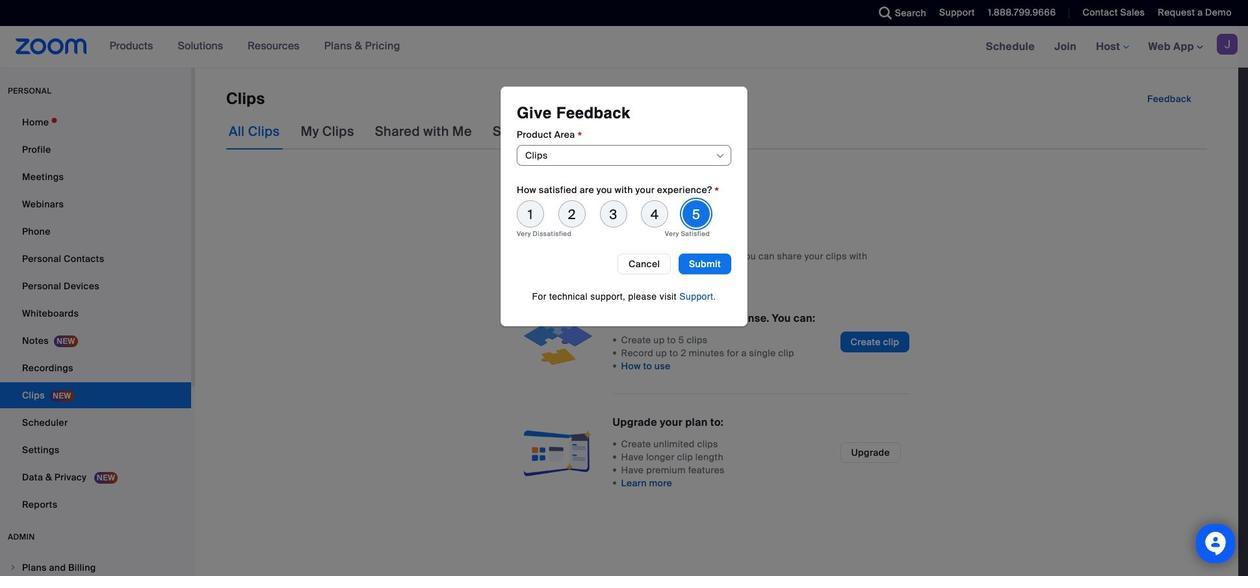 Task type: locate. For each thing, give the bounding box(es) containing it.
4 tab from the left
[[490, 113, 542, 150]]

dialog
[[501, 86, 748, 326]]

application
[[195, 88, 1239, 113]]

heading
[[517, 104, 631, 122]]

2 tab from the left
[[298, 113, 357, 150]]

meetings navigation
[[976, 26, 1248, 68]]

1 very dissatisfied element
[[528, 207, 533, 222]]

3 tab from the left
[[372, 113, 475, 150]]

5 very satisfied element
[[692, 207, 700, 222]]

banner
[[0, 26, 1248, 68]]

tab
[[226, 113, 283, 150], [298, 113, 357, 150], [372, 113, 475, 150], [490, 113, 542, 150], [558, 113, 597, 150]]

1 tab from the left
[[226, 113, 283, 150]]



Task type: vqa. For each thing, say whether or not it's contained in the screenshot.
5 Very Satisfied ELEMENT
yes



Task type: describe. For each thing, give the bounding box(es) containing it.
5 tab from the left
[[558, 113, 597, 150]]

product information navigation
[[100, 26, 410, 68]]

show options image
[[715, 151, 726, 161]]

personal menu menu
[[0, 109, 191, 519]]

tabs of clips tab list
[[226, 113, 698, 150]]

how satisfied are you with your experience? option group
[[517, 200, 710, 228]]



